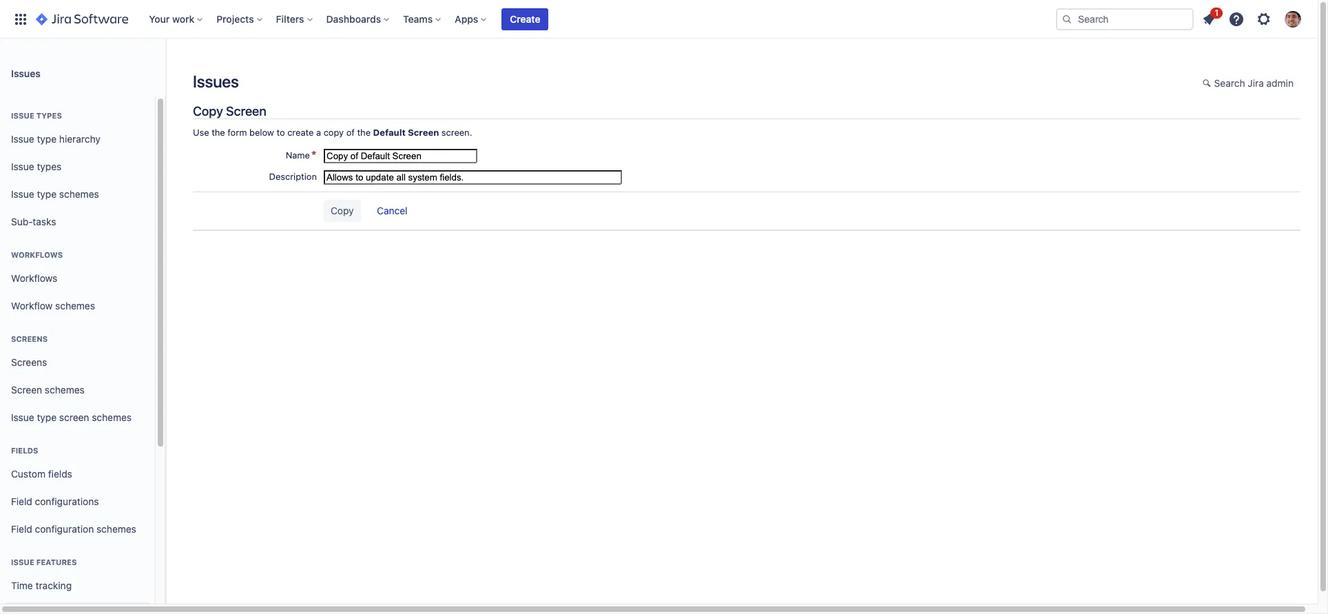 Task type: vqa. For each thing, say whether or not it's contained in the screenshot.
Home
no



Task type: locate. For each thing, give the bounding box(es) containing it.
use the form below to create a copy of the default screen screen.
[[193, 127, 472, 138]]

issue down issue types
[[11, 133, 34, 144]]

0 vertical spatial screen
[[226, 103, 266, 119]]

copy screen
[[193, 103, 266, 119]]

banner containing your work
[[0, 0, 1318, 39]]

0 vertical spatial type
[[37, 133, 57, 144]]

0 horizontal spatial screen
[[11, 384, 42, 395]]

time tracking
[[11, 579, 72, 591]]

jira software image
[[36, 11, 128, 27], [36, 11, 128, 27]]

your profile and settings image
[[1285, 11, 1302, 27]]

1 horizontal spatial issues
[[193, 72, 239, 91]]

below
[[250, 127, 274, 138]]

schemes down workflows link
[[55, 300, 95, 311]]

type left "screen"
[[37, 411, 57, 423]]

None text field
[[324, 170, 622, 185]]

apps button
[[451, 8, 492, 30]]

2 horizontal spatial screen
[[408, 127, 439, 138]]

screen
[[59, 411, 89, 423]]

sub-tasks link
[[6, 208, 150, 236]]

search
[[1215, 77, 1246, 89]]

field configurations link
[[6, 488, 150, 516]]

primary element
[[8, 0, 1057, 38]]

screen.
[[442, 127, 472, 138]]

1 vertical spatial screen
[[408, 127, 439, 138]]

0 horizontal spatial issues
[[11, 67, 41, 79]]

type
[[37, 133, 57, 144], [37, 188, 57, 200], [37, 411, 57, 423]]

3 type from the top
[[37, 411, 57, 423]]

jira
[[1248, 77, 1265, 89]]

the right of
[[357, 127, 371, 138]]

issue type schemes
[[11, 188, 99, 200]]

create
[[288, 127, 314, 138]]

issues up issue types
[[11, 67, 41, 79]]

the right "use"
[[212, 127, 225, 138]]

schemes right "screen"
[[92, 411, 132, 423]]

field inside field configuration schemes link
[[11, 523, 32, 535]]

screen up form
[[226, 103, 266, 119]]

issue for issue types
[[11, 111, 34, 120]]

field inside field configurations link
[[11, 495, 32, 507]]

workflows inside workflows link
[[11, 272, 57, 284]]

create button
[[502, 8, 549, 30]]

1 issue from the top
[[11, 111, 34, 120]]

screens down workflow
[[11, 334, 48, 343]]

create
[[510, 13, 541, 24]]

issue features
[[11, 558, 77, 567]]

issue up fields
[[11, 411, 34, 423]]

2 workflows from the top
[[11, 272, 57, 284]]

issue inside group
[[11, 558, 34, 567]]

issue type hierarchy link
[[6, 125, 150, 153]]

workflows down sub-tasks
[[11, 250, 63, 259]]

screen left screen.
[[408, 127, 439, 138]]

workflows
[[11, 250, 63, 259], [11, 272, 57, 284]]

dashboards
[[326, 13, 381, 24]]

field configurations
[[11, 495, 99, 507]]

issue for issue type hierarchy
[[11, 133, 34, 144]]

copy
[[324, 127, 344, 138]]

search image
[[1062, 13, 1073, 24]]

0 vertical spatial field
[[11, 495, 32, 507]]

field down custom
[[11, 495, 32, 507]]

1 workflows from the top
[[11, 250, 63, 259]]

2 vertical spatial screen
[[11, 384, 42, 395]]

custom fields
[[11, 468, 72, 479]]

None text field
[[324, 149, 478, 163]]

2 vertical spatial type
[[37, 411, 57, 423]]

screens link
[[6, 349, 150, 376]]

field for field configuration schemes
[[11, 523, 32, 535]]

workflows for workflows link
[[11, 272, 57, 284]]

0 vertical spatial workflows
[[11, 250, 63, 259]]

issue inside screens group
[[11, 411, 34, 423]]

issue type hierarchy
[[11, 133, 100, 144]]

2 issue from the top
[[11, 133, 34, 144]]

types
[[37, 160, 62, 172]]

field configuration schemes
[[11, 523, 136, 535]]

2 type from the top
[[37, 188, 57, 200]]

screens up screen schemes
[[11, 356, 47, 368]]

your work button
[[145, 8, 208, 30]]

issue up sub-
[[11, 188, 34, 200]]

teams button
[[399, 8, 447, 30]]

0 horizontal spatial the
[[212, 127, 225, 138]]

screen up issue type screen schemes
[[11, 384, 42, 395]]

screen
[[226, 103, 266, 119], [408, 127, 439, 138], [11, 384, 42, 395]]

types
[[36, 111, 62, 120]]

to
[[277, 127, 285, 138]]

1 field from the top
[[11, 495, 32, 507]]

issues up copy
[[193, 72, 239, 91]]

banner
[[0, 0, 1318, 39]]

issue left types
[[11, 160, 34, 172]]

field
[[11, 495, 32, 507], [11, 523, 32, 535]]

None submit
[[324, 200, 361, 222]]

dashboards button
[[322, 8, 395, 30]]

name
[[286, 149, 310, 160]]

3 issue from the top
[[11, 160, 34, 172]]

use
[[193, 127, 209, 138]]

issue up time
[[11, 558, 34, 567]]

time tracking link
[[6, 572, 150, 600]]

issue type screen schemes
[[11, 411, 132, 423]]

workflows up workflow
[[11, 272, 57, 284]]

schemes inside issue types group
[[59, 188, 99, 200]]

2 field from the top
[[11, 523, 32, 535]]

Search field
[[1057, 8, 1194, 30]]

the
[[212, 127, 225, 138], [357, 127, 371, 138]]

time
[[11, 579, 33, 591]]

screens for screens group
[[11, 334, 48, 343]]

type up tasks
[[37, 188, 57, 200]]

type inside screens group
[[37, 411, 57, 423]]

5 issue from the top
[[11, 411, 34, 423]]

schemes
[[59, 188, 99, 200], [55, 300, 95, 311], [45, 384, 85, 395], [92, 411, 132, 423], [96, 523, 136, 535]]

issue for issue type schemes
[[11, 188, 34, 200]]

issue
[[11, 111, 34, 120], [11, 133, 34, 144], [11, 160, 34, 172], [11, 188, 34, 200], [11, 411, 34, 423], [11, 558, 34, 567]]

1 vertical spatial type
[[37, 188, 57, 200]]

workflows link
[[6, 265, 150, 292]]

field for field configurations
[[11, 495, 32, 507]]

6 issue from the top
[[11, 558, 34, 567]]

4 issue from the top
[[11, 188, 34, 200]]

search jira admin link
[[1196, 73, 1301, 95]]

issue for issue type screen schemes
[[11, 411, 34, 423]]

tasks
[[33, 215, 56, 227]]

screen schemes
[[11, 384, 85, 395]]

1 horizontal spatial the
[[357, 127, 371, 138]]

0 vertical spatial screens
[[11, 334, 48, 343]]

apps
[[455, 13, 479, 24]]

1 vertical spatial field
[[11, 523, 32, 535]]

teams
[[403, 13, 433, 24]]

1 vertical spatial workflows
[[11, 272, 57, 284]]

type for schemes
[[37, 188, 57, 200]]

issues
[[11, 67, 41, 79], [193, 72, 239, 91]]

issue features group
[[6, 543, 150, 614]]

workflows group
[[6, 236, 150, 324]]

default
[[373, 127, 406, 138]]

schemes down field configurations link
[[96, 523, 136, 535]]

screens for screens link
[[11, 356, 47, 368]]

screen inside group
[[11, 384, 42, 395]]

1 screens from the top
[[11, 334, 48, 343]]

schemes down issue types link
[[59, 188, 99, 200]]

screens
[[11, 334, 48, 343], [11, 356, 47, 368]]

type down the types in the top of the page
[[37, 133, 57, 144]]

2 screens from the top
[[11, 356, 47, 368]]

projects button
[[212, 8, 268, 30]]

1 vertical spatial screens
[[11, 356, 47, 368]]

workflow schemes link
[[6, 292, 150, 320]]

sub-tasks
[[11, 215, 56, 227]]

field up issue features
[[11, 523, 32, 535]]

help image
[[1229, 11, 1245, 27]]

projects
[[217, 13, 254, 24]]

1 type from the top
[[37, 133, 57, 144]]

issue types
[[11, 160, 62, 172]]

issue left the types in the top of the page
[[11, 111, 34, 120]]

screen schemes link
[[6, 376, 150, 404]]



Task type: describe. For each thing, give the bounding box(es) containing it.
type for hierarchy
[[37, 133, 57, 144]]

form
[[228, 127, 247, 138]]

description
[[269, 171, 317, 182]]

your
[[149, 13, 170, 24]]

workflows for workflows group
[[11, 250, 63, 259]]

field configuration schemes link
[[6, 516, 150, 543]]

issue type screen schemes link
[[6, 404, 150, 431]]

1 the from the left
[[212, 127, 225, 138]]

1
[[1215, 7, 1219, 18]]

copy
[[193, 103, 223, 119]]

fields
[[48, 468, 72, 479]]

a
[[316, 127, 321, 138]]

sub-
[[11, 215, 33, 227]]

workflow
[[11, 300, 53, 311]]

issue types group
[[6, 96, 150, 240]]

work
[[172, 13, 195, 24]]

issue types
[[11, 111, 62, 120]]

configuration
[[35, 523, 94, 535]]

filters button
[[272, 8, 318, 30]]

small image
[[1203, 78, 1214, 89]]

of
[[346, 127, 355, 138]]

issue types link
[[6, 153, 150, 181]]

notifications image
[[1201, 11, 1218, 27]]

issue type schemes link
[[6, 181, 150, 208]]

cancel
[[377, 205, 408, 216]]

fields group
[[6, 431, 150, 547]]

workflow schemes
[[11, 300, 95, 311]]

issue for issue types
[[11, 160, 34, 172]]

schemes up issue type screen schemes
[[45, 384, 85, 395]]

cancel link
[[370, 200, 415, 223]]

search jira admin
[[1215, 77, 1294, 89]]

fields
[[11, 446, 38, 455]]

sidebar navigation image
[[150, 55, 181, 83]]

configurations
[[35, 495, 99, 507]]

required image
[[310, 149, 317, 160]]

settings image
[[1256, 11, 1273, 27]]

filters
[[276, 13, 304, 24]]

hierarchy
[[59, 133, 100, 144]]

admin
[[1267, 77, 1294, 89]]

custom fields link
[[6, 460, 150, 488]]

tracking
[[36, 579, 72, 591]]

your work
[[149, 13, 195, 24]]

schemes inside workflows group
[[55, 300, 95, 311]]

1 horizontal spatial screen
[[226, 103, 266, 119]]

appswitcher icon image
[[12, 11, 29, 27]]

schemes inside fields group
[[96, 523, 136, 535]]

features
[[36, 558, 77, 567]]

custom
[[11, 468, 45, 479]]

issue for issue features
[[11, 558, 34, 567]]

screens group
[[6, 320, 150, 436]]

type for screen
[[37, 411, 57, 423]]

2 the from the left
[[357, 127, 371, 138]]



